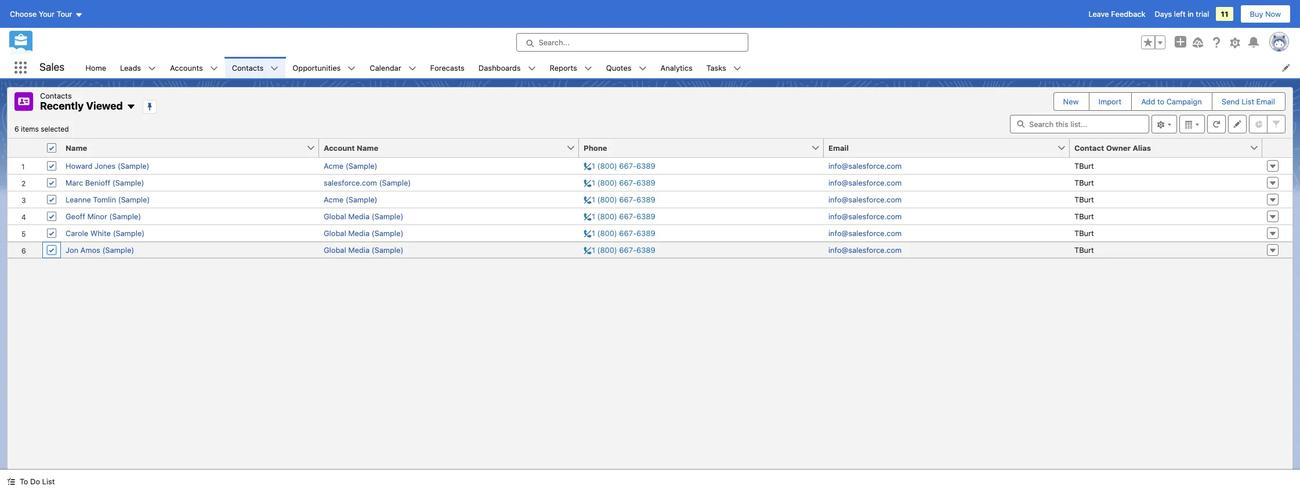 Task type: vqa. For each thing, say whether or not it's contained in the screenshot.
6
yes



Task type: describe. For each thing, give the bounding box(es) containing it.
info@salesforce.com for geoff minor (sample)
[[829, 212, 902, 221]]

media for carole white (sample)
[[348, 228, 370, 238]]

now
[[1266, 9, 1282, 19]]

campaign
[[1167, 97, 1202, 106]]

tburt for howard jones (sample)
[[1075, 161, 1095, 170]]

6 tburt from the top
[[1075, 245, 1095, 255]]

to do list
[[20, 477, 55, 486]]

carole white (sample)
[[66, 228, 145, 238]]

global media (sample) link for carole white (sample)
[[324, 228, 404, 238]]

recently viewed grid
[[8, 138, 1293, 259]]

choose
[[10, 9, 37, 19]]

item number image
[[8, 138, 42, 157]]

geoff minor (sample) link
[[66, 212, 141, 221]]

quotes list item
[[599, 57, 654, 78]]

send list email
[[1222, 97, 1276, 106]]

contact owner alias element
[[1070, 138, 1270, 158]]

item number element
[[8, 138, 42, 158]]

sales
[[39, 61, 65, 73]]

howard
[[66, 161, 93, 170]]

calendar
[[370, 63, 401, 72]]

info@salesforce.com for jon amos (sample)
[[829, 245, 902, 255]]

name inside 'element'
[[66, 143, 87, 152]]

days
[[1155, 9, 1173, 19]]

analytics link
[[654, 57, 700, 78]]

text default image for contacts
[[271, 64, 279, 72]]

leanne
[[66, 195, 91, 204]]

tasks link
[[700, 57, 734, 78]]

buy now
[[1251, 9, 1282, 19]]

text default image right viewed
[[126, 102, 136, 112]]

choose your tour
[[10, 9, 72, 19]]

in
[[1188, 9, 1194, 19]]

analytics
[[661, 63, 693, 72]]

dashboards
[[479, 63, 521, 72]]

text default image for tasks
[[734, 64, 742, 72]]

contact owner alias button
[[1070, 138, 1250, 157]]

to
[[1158, 97, 1165, 106]]

click to dial disabled image for howard jones (sample)
[[584, 161, 656, 170]]

account name element
[[319, 138, 586, 158]]

text default image for accounts
[[210, 64, 218, 72]]

tburt for geoff minor (sample)
[[1075, 212, 1095, 221]]

calendar link
[[363, 57, 408, 78]]

name button
[[61, 138, 306, 157]]

add to campaign
[[1142, 97, 1202, 106]]

geoff
[[66, 212, 85, 221]]

jon
[[66, 245, 78, 255]]

opportunities list item
[[286, 57, 363, 78]]

leads list item
[[113, 57, 163, 78]]

email button
[[824, 138, 1058, 157]]

buy
[[1251, 9, 1264, 19]]

0 vertical spatial list
[[1242, 97, 1255, 106]]

6 items selected
[[15, 124, 69, 133]]

phone
[[584, 143, 607, 152]]

forecasts
[[430, 63, 465, 72]]

new button
[[1054, 93, 1089, 110]]

calendar list item
[[363, 57, 423, 78]]

days left in trial
[[1155, 9, 1210, 19]]

global media (sample) link for geoff minor (sample)
[[324, 212, 404, 221]]

global media (sample) for carole white (sample)
[[324, 228, 404, 238]]

Search Recently Viewed list view. search field
[[1010, 115, 1150, 133]]

benioff
[[85, 178, 110, 187]]

send list email button
[[1213, 93, 1285, 110]]

recently viewed
[[40, 100, 123, 112]]

email inside send list email button
[[1257, 97, 1276, 106]]

text default image for quotes
[[639, 64, 647, 72]]

info@salesforce.com link for marc benioff (sample)
[[829, 178, 902, 187]]

leave
[[1089, 9, 1110, 19]]

white
[[90, 228, 111, 238]]

tburt for carole white (sample)
[[1075, 228, 1095, 238]]

opportunities link
[[286, 57, 348, 78]]

reports link
[[543, 57, 584, 78]]

acme (sample) for howard jones (sample)
[[324, 161, 378, 170]]

recently
[[40, 100, 84, 112]]

add
[[1142, 97, 1156, 106]]

leads
[[120, 63, 141, 72]]

email element
[[824, 138, 1077, 158]]

feedback
[[1112, 9, 1146, 19]]

viewed
[[86, 100, 123, 112]]

search...
[[539, 38, 570, 47]]

info@salesforce.com link for howard jones (sample)
[[829, 161, 902, 170]]

home link
[[79, 57, 113, 78]]

tasks
[[707, 63, 727, 72]]

salesforce.com (sample) link
[[324, 178, 411, 187]]

dashboards link
[[472, 57, 528, 78]]

minor
[[87, 212, 107, 221]]

marc benioff (sample) link
[[66, 178, 144, 187]]

jon amos (sample)
[[66, 245, 134, 255]]

contact
[[1075, 143, 1105, 152]]

phone element
[[579, 138, 831, 158]]

jon amos (sample) link
[[66, 245, 134, 255]]

import
[[1099, 97, 1122, 106]]

howard jones (sample) link
[[66, 161, 149, 170]]

recently viewed status
[[15, 124, 69, 133]]

leanne tomlin (sample)
[[66, 195, 150, 204]]

accounts
[[170, 63, 203, 72]]

salesforce.com (sample)
[[324, 178, 411, 187]]

11
[[1221, 9, 1229, 19]]

carole white (sample) link
[[66, 228, 145, 238]]

text default image for reports
[[584, 64, 592, 72]]



Task type: locate. For each thing, give the bounding box(es) containing it.
info@salesforce.com for marc benioff (sample)
[[829, 178, 902, 187]]

recently viewed|contacts|list view element
[[7, 87, 1294, 470]]

to do list button
[[0, 470, 62, 493]]

tburt for marc benioff (sample)
[[1075, 178, 1095, 187]]

3 tburt from the top
[[1075, 195, 1095, 204]]

2 name from the left
[[357, 143, 379, 152]]

2 info@salesforce.com from the top
[[829, 178, 902, 187]]

text default image inside 'calendar' list item
[[408, 64, 416, 72]]

1 vertical spatial acme
[[324, 195, 344, 204]]

3 media from the top
[[348, 245, 370, 255]]

account name button
[[319, 138, 566, 157]]

3 global media (sample) from the top
[[324, 245, 404, 255]]

1 horizontal spatial name
[[357, 143, 379, 152]]

howard jones (sample)
[[66, 161, 149, 170]]

global media (sample) for geoff minor (sample)
[[324, 212, 404, 221]]

alias
[[1133, 143, 1152, 152]]

info@salesforce.com link for leanne tomlin (sample)
[[829, 195, 902, 204]]

text default image for calendar
[[408, 64, 416, 72]]

global media (sample) for jon amos (sample)
[[324, 245, 404, 255]]

list right 'do'
[[42, 477, 55, 486]]

text default image inside reports list item
[[584, 64, 592, 72]]

account
[[324, 143, 355, 152]]

info@salesforce.com for carole white (sample)
[[829, 228, 902, 238]]

media for jon amos (sample)
[[348, 245, 370, 255]]

contacts link
[[225, 57, 271, 78]]

3 global from the top
[[324, 245, 346, 255]]

contacts list item
[[225, 57, 286, 78]]

send
[[1222, 97, 1240, 106]]

text default image right accounts at the left top of page
[[210, 64, 218, 72]]

contacts down sales
[[40, 91, 72, 100]]

4 tburt from the top
[[1075, 212, 1095, 221]]

text default image left to
[[7, 478, 15, 486]]

selected
[[41, 124, 69, 133]]

1 vertical spatial global
[[324, 228, 346, 238]]

info@salesforce.com for howard jones (sample)
[[829, 161, 902, 170]]

global media (sample) link for jon amos (sample)
[[324, 245, 404, 255]]

acme for leanne tomlin (sample)
[[324, 195, 344, 204]]

contact owner alias
[[1075, 143, 1152, 152]]

marc
[[66, 178, 83, 187]]

acme (sample) link up the "salesforce.com"
[[324, 161, 378, 170]]

name up the howard
[[66, 143, 87, 152]]

1 click to dial disabled image from the top
[[584, 161, 656, 170]]

leanne tomlin (sample) link
[[66, 195, 150, 204]]

text default image right reports
[[584, 64, 592, 72]]

1 name from the left
[[66, 143, 87, 152]]

text default image for dashboards
[[528, 64, 536, 72]]

global for jon amos (sample)
[[324, 245, 346, 255]]

3 info@salesforce.com link from the top
[[829, 195, 902, 204]]

1 media from the top
[[348, 212, 370, 221]]

text default image left reports
[[528, 64, 536, 72]]

new
[[1064, 97, 1079, 106]]

your
[[39, 9, 55, 19]]

0 horizontal spatial email
[[829, 143, 849, 152]]

0 vertical spatial global media (sample)
[[324, 212, 404, 221]]

4 click to dial disabled image from the top
[[584, 212, 656, 221]]

3 global media (sample) link from the top
[[324, 245, 404, 255]]

acme (sample) for leanne tomlin (sample)
[[324, 195, 378, 204]]

text default image inside tasks list item
[[734, 64, 742, 72]]

1 tburt from the top
[[1075, 161, 1095, 170]]

phone button
[[579, 138, 811, 157]]

1 vertical spatial acme (sample) link
[[324, 195, 378, 204]]

owner
[[1107, 143, 1131, 152]]

3 info@salesforce.com from the top
[[829, 195, 902, 204]]

text default image right quotes
[[639, 64, 647, 72]]

contacts image
[[15, 92, 33, 111]]

acme
[[324, 161, 344, 170], [324, 195, 344, 204]]

contacts
[[232, 63, 264, 72], [40, 91, 72, 100]]

buy now button
[[1241, 5, 1291, 23]]

carole
[[66, 228, 88, 238]]

opportunities
[[293, 63, 341, 72]]

list right the send
[[1242, 97, 1255, 106]]

tomlin
[[93, 195, 116, 204]]

1 horizontal spatial list
[[1242, 97, 1255, 106]]

text default image inside opportunities list item
[[348, 64, 356, 72]]

5 info@salesforce.com link from the top
[[829, 228, 902, 238]]

0 vertical spatial acme (sample) link
[[324, 161, 378, 170]]

info@salesforce.com for leanne tomlin (sample)
[[829, 195, 902, 204]]

2 tburt from the top
[[1075, 178, 1095, 187]]

0 vertical spatial global media (sample) link
[[324, 212, 404, 221]]

1 vertical spatial media
[[348, 228, 370, 238]]

tour
[[57, 9, 72, 19]]

1 global media (sample) link from the top
[[324, 212, 404, 221]]

click to dial disabled image
[[584, 161, 656, 170], [584, 178, 656, 187], [584, 195, 656, 204], [584, 212, 656, 221], [584, 228, 656, 238], [584, 245, 656, 255]]

1 vertical spatial global media (sample)
[[324, 228, 404, 238]]

text default image right calendar at left top
[[408, 64, 416, 72]]

acme down the "salesforce.com"
[[324, 195, 344, 204]]

1 vertical spatial contacts
[[40, 91, 72, 100]]

jones
[[95, 161, 116, 170]]

5 click to dial disabled image from the top
[[584, 228, 656, 238]]

acme (sample) link for leanne tomlin (sample)
[[324, 195, 378, 204]]

1 vertical spatial global media (sample) link
[[324, 228, 404, 238]]

cell inside 'recently viewed' grid
[[42, 138, 61, 158]]

add to campaign button
[[1133, 93, 1212, 110]]

acme for howard jones (sample)
[[324, 161, 344, 170]]

choose your tour button
[[9, 5, 83, 23]]

import button
[[1090, 93, 1131, 110]]

geoff minor (sample)
[[66, 212, 141, 221]]

left
[[1175, 9, 1186, 19]]

items
[[21, 124, 39, 133]]

6 info@salesforce.com link from the top
[[829, 245, 902, 255]]

2 global from the top
[[324, 228, 346, 238]]

2 media from the top
[[348, 228, 370, 238]]

acme down account at top
[[324, 161, 344, 170]]

quotes
[[606, 63, 632, 72]]

text default image inside quotes list item
[[639, 64, 647, 72]]

acme (sample) up the "salesforce.com"
[[324, 161, 378, 170]]

text default image right tasks
[[734, 64, 742, 72]]

reports list item
[[543, 57, 599, 78]]

dashboards list item
[[472, 57, 543, 78]]

0 vertical spatial acme
[[324, 161, 344, 170]]

marc benioff (sample)
[[66, 178, 144, 187]]

2 acme from the top
[[324, 195, 344, 204]]

4 info@salesforce.com link from the top
[[829, 212, 902, 221]]

4 text default image from the left
[[734, 64, 742, 72]]

1 vertical spatial acme (sample)
[[324, 195, 378, 204]]

global for carole white (sample)
[[324, 228, 346, 238]]

2 global media (sample) from the top
[[324, 228, 404, 238]]

1 global from the top
[[324, 212, 346, 221]]

2 info@salesforce.com link from the top
[[829, 178, 902, 187]]

tburt for leanne tomlin (sample)
[[1075, 195, 1095, 204]]

text default image
[[348, 64, 356, 72], [528, 64, 536, 72], [584, 64, 592, 72], [734, 64, 742, 72]]

None search field
[[1010, 115, 1150, 133]]

1 horizontal spatial contacts
[[232, 63, 264, 72]]

acme (sample) link down the "salesforce.com"
[[324, 195, 378, 204]]

media for geoff minor (sample)
[[348, 212, 370, 221]]

1 text default image from the left
[[348, 64, 356, 72]]

1 global media (sample) from the top
[[324, 212, 404, 221]]

1 acme (sample) link from the top
[[324, 161, 378, 170]]

text default image for leads
[[148, 64, 156, 72]]

name
[[66, 143, 87, 152], [357, 143, 379, 152]]

name right account at top
[[357, 143, 379, 152]]

media
[[348, 212, 370, 221], [348, 228, 370, 238], [348, 245, 370, 255]]

home
[[85, 63, 106, 72]]

2 acme (sample) from the top
[[324, 195, 378, 204]]

text default image left calendar at left top
[[348, 64, 356, 72]]

list
[[1242, 97, 1255, 106], [42, 477, 55, 486]]

quotes link
[[599, 57, 639, 78]]

click to dial disabled image for leanne tomlin (sample)
[[584, 195, 656, 204]]

6 info@salesforce.com from the top
[[829, 245, 902, 255]]

email inside email button
[[829, 143, 849, 152]]

salesforce.com
[[324, 178, 377, 187]]

1 horizontal spatial email
[[1257, 97, 1276, 106]]

0 vertical spatial global
[[324, 212, 346, 221]]

info@salesforce.com link for jon amos (sample)
[[829, 245, 902, 255]]

2 vertical spatial global media (sample) link
[[324, 245, 404, 255]]

account name
[[324, 143, 379, 152]]

acme (sample) link for howard jones (sample)
[[324, 161, 378, 170]]

tasks list item
[[700, 57, 749, 78]]

2 vertical spatial global
[[324, 245, 346, 255]]

1 vertical spatial email
[[829, 143, 849, 152]]

click to dial disabled image for geoff minor (sample)
[[584, 212, 656, 221]]

group
[[1142, 35, 1166, 49]]

action image
[[1263, 138, 1293, 157]]

to
[[20, 477, 28, 486]]

2 click to dial disabled image from the top
[[584, 178, 656, 187]]

leave feedback
[[1089, 9, 1146, 19]]

action element
[[1263, 138, 1293, 158]]

cell
[[42, 138, 61, 158]]

tburt
[[1075, 161, 1095, 170], [1075, 178, 1095, 187], [1075, 195, 1095, 204], [1075, 212, 1095, 221], [1075, 228, 1095, 238], [1075, 245, 1095, 255]]

0 vertical spatial media
[[348, 212, 370, 221]]

5 tburt from the top
[[1075, 228, 1095, 238]]

1 info@salesforce.com from the top
[[829, 161, 902, 170]]

1 vertical spatial list
[[42, 477, 55, 486]]

global media (sample) link
[[324, 212, 404, 221], [324, 228, 404, 238], [324, 245, 404, 255]]

accounts list item
[[163, 57, 225, 78]]

1 acme (sample) from the top
[[324, 161, 378, 170]]

2 vertical spatial media
[[348, 245, 370, 255]]

0 vertical spatial contacts
[[232, 63, 264, 72]]

name element
[[61, 138, 326, 158]]

acme (sample)
[[324, 161, 378, 170], [324, 195, 378, 204]]

0 horizontal spatial contacts
[[40, 91, 72, 100]]

global media (sample)
[[324, 212, 404, 221], [324, 228, 404, 238], [324, 245, 404, 255]]

click to dial disabled image for marc benioff (sample)
[[584, 178, 656, 187]]

info@salesforce.com link for carole white (sample)
[[829, 228, 902, 238]]

click to dial disabled image for jon amos (sample)
[[584, 245, 656, 255]]

3 click to dial disabled image from the top
[[584, 195, 656, 204]]

2 vertical spatial global media (sample)
[[324, 245, 404, 255]]

1 info@salesforce.com link from the top
[[829, 161, 902, 170]]

accounts link
[[163, 57, 210, 78]]

list
[[79, 57, 1301, 78]]

contacts right accounts list item
[[232, 63, 264, 72]]

text default image
[[148, 64, 156, 72], [210, 64, 218, 72], [271, 64, 279, 72], [408, 64, 416, 72], [639, 64, 647, 72], [126, 102, 136, 112], [7, 478, 15, 486]]

text default image inside to do list button
[[7, 478, 15, 486]]

leave feedback link
[[1089, 9, 1146, 19]]

info@salesforce.com link for geoff minor (sample)
[[829, 212, 902, 221]]

leads link
[[113, 57, 148, 78]]

3 text default image from the left
[[584, 64, 592, 72]]

text default image right leads
[[148, 64, 156, 72]]

acme (sample) down the "salesforce.com"
[[324, 195, 378, 204]]

amos
[[80, 245, 100, 255]]

2 text default image from the left
[[528, 64, 536, 72]]

list containing home
[[79, 57, 1301, 78]]

5 info@salesforce.com from the top
[[829, 228, 902, 238]]

4 info@salesforce.com from the top
[[829, 212, 902, 221]]

do
[[30, 477, 40, 486]]

text default image inside dashboards list item
[[528, 64, 536, 72]]

1 acme from the top
[[324, 161, 344, 170]]

contacts inside list item
[[232, 63, 264, 72]]

text default image inside contacts list item
[[271, 64, 279, 72]]

2 global media (sample) link from the top
[[324, 228, 404, 238]]

text default image left opportunities link
[[271, 64, 279, 72]]

search... button
[[516, 33, 748, 52]]

text default image inside leads 'list item'
[[148, 64, 156, 72]]

reports
[[550, 63, 577, 72]]

6
[[15, 124, 19, 133]]

0 horizontal spatial name
[[66, 143, 87, 152]]

6 click to dial disabled image from the top
[[584, 245, 656, 255]]

0 vertical spatial acme (sample)
[[324, 161, 378, 170]]

global for geoff minor (sample)
[[324, 212, 346, 221]]

2 acme (sample) link from the top
[[324, 195, 378, 204]]

0 vertical spatial email
[[1257, 97, 1276, 106]]

email
[[1257, 97, 1276, 106], [829, 143, 849, 152]]

text default image for opportunities
[[348, 64, 356, 72]]

click to dial disabled image for carole white (sample)
[[584, 228, 656, 238]]

0 horizontal spatial list
[[42, 477, 55, 486]]

trial
[[1196, 9, 1210, 19]]

text default image inside accounts list item
[[210, 64, 218, 72]]



